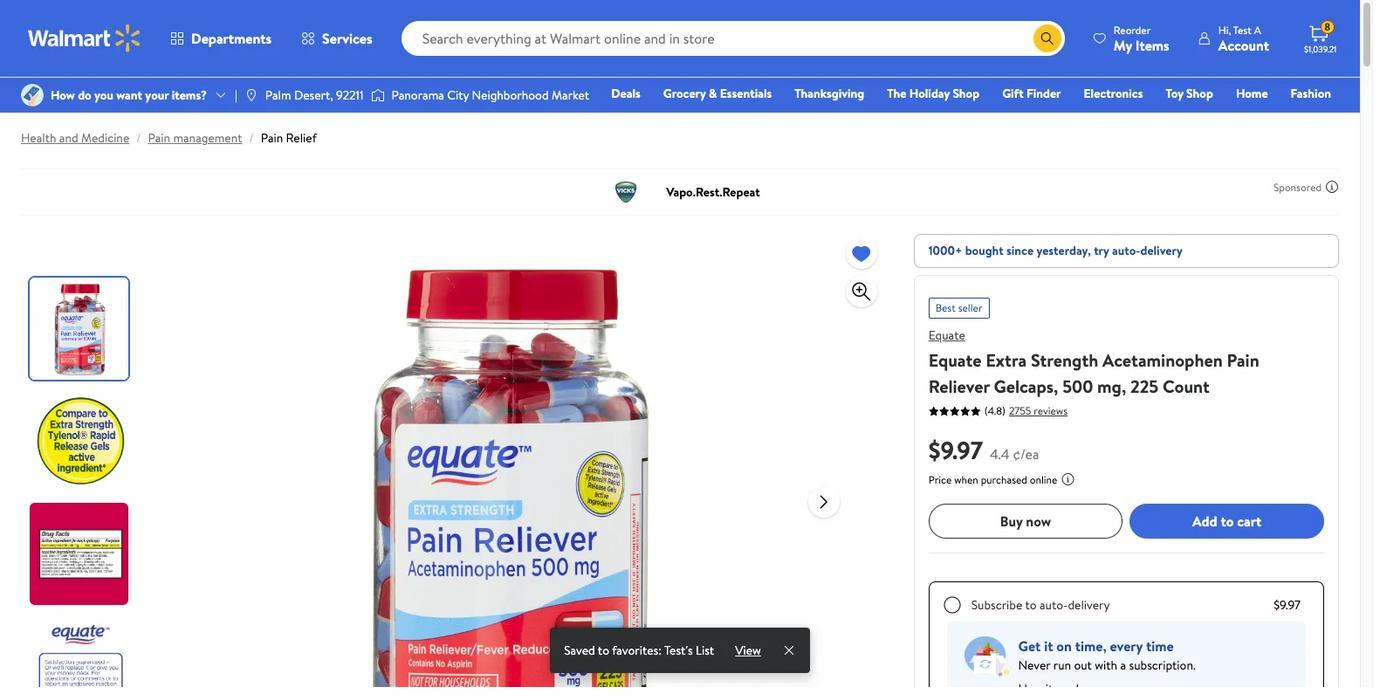 Task type: describe. For each thing, give the bounding box(es) containing it.
panorama
[[392, 86, 444, 104]]

zoom image modal image
[[851, 281, 872, 302]]

seller
[[958, 300, 983, 315]]

saved
[[564, 642, 595, 659]]

online
[[1030, 472, 1058, 487]]

now
[[1026, 511, 1051, 531]]

health and medicine link
[[21, 129, 129, 147]]

reorder my items
[[1114, 22, 1170, 55]]

the holiday shop link
[[879, 84, 988, 103]]

subscribe
[[971, 596, 1023, 614]]

on
[[1057, 636, 1072, 656]]

a
[[1121, 657, 1126, 674]]

one debit link
[[1190, 108, 1264, 127]]

price when purchased online
[[929, 472, 1058, 487]]

the holiday shop
[[887, 85, 980, 102]]

home
[[1236, 85, 1268, 102]]

pain management link
[[148, 129, 242, 147]]

reliever
[[929, 375, 990, 398]]

1000+
[[929, 242, 962, 259]]

 image for panorama
[[371, 86, 385, 104]]

reviews
[[1034, 403, 1068, 418]]

account
[[1219, 35, 1269, 55]]

1 vertical spatial delivery
[[1068, 596, 1110, 614]]

hi,
[[1219, 22, 1231, 37]]

time,
[[1075, 636, 1107, 656]]

a
[[1254, 22, 1261, 37]]

best
[[936, 300, 956, 315]]

shop inside toy shop link
[[1187, 85, 1213, 102]]

it
[[1044, 636, 1053, 656]]

2755
[[1009, 403, 1031, 418]]

with
[[1095, 657, 1118, 674]]

gift finder link
[[995, 84, 1069, 103]]

$1,039.21
[[1304, 43, 1337, 55]]

favorites:
[[612, 642, 662, 659]]

when
[[954, 472, 979, 487]]

time
[[1146, 636, 1174, 656]]

items
[[1136, 35, 1170, 55]]

clear search field text image
[[1013, 31, 1027, 45]]

price
[[929, 472, 952, 487]]

view
[[735, 642, 761, 659]]

$9.97 4.4 ¢/ea
[[929, 433, 1039, 467]]

your
[[145, 86, 169, 104]]

run
[[1054, 657, 1071, 674]]

buy now
[[1000, 511, 1051, 531]]

add
[[1193, 511, 1218, 531]]

holiday
[[910, 85, 950, 102]]

close image
[[782, 643, 796, 657]]

want
[[116, 86, 142, 104]]

92211
[[336, 86, 364, 104]]

one debit
[[1198, 109, 1257, 127]]

(4.8)
[[985, 403, 1006, 418]]

count
[[1163, 375, 1210, 398]]

buy
[[1000, 511, 1023, 531]]

pain inside equate equate extra strength acetaminophen pain reliever gelcaps, 500 mg, 225 count
[[1227, 348, 1260, 372]]

$9.97 for $9.97
[[1274, 596, 1301, 614]]

items?
[[172, 86, 207, 104]]

1 equate from the top
[[929, 327, 965, 344]]

test's
[[664, 642, 693, 659]]

how do you want your items?
[[51, 86, 207, 104]]

deals
[[611, 85, 641, 102]]

buy now button
[[929, 504, 1123, 539]]

test
[[1233, 22, 1252, 37]]

grocery
[[663, 85, 706, 102]]

one
[[1198, 109, 1224, 127]]

essentials
[[720, 85, 772, 102]]

medicine
[[81, 129, 129, 147]]

(4.8) 2755 reviews
[[985, 403, 1068, 418]]

extra
[[986, 348, 1027, 372]]

toy shop link
[[1158, 84, 1221, 103]]

never
[[1018, 657, 1051, 674]]

$9.97 for $9.97 4.4 ¢/ea
[[929, 433, 983, 467]]

deals link
[[604, 84, 649, 103]]

 image for how
[[21, 84, 44, 107]]

best seller
[[936, 300, 983, 315]]

add to cart
[[1193, 511, 1262, 531]]

8 $1,039.21
[[1304, 19, 1337, 55]]

search icon image
[[1041, 31, 1055, 45]]

2 / from the left
[[249, 129, 254, 147]]

|
[[235, 86, 237, 104]]

equate extra strength acetaminophen pain reliever gelcaps, 500 mg, 225 count - image 2 of 9 image
[[30, 390, 132, 492]]

Search search field
[[401, 21, 1065, 56]]

services
[[322, 29, 372, 48]]

strength
[[1031, 348, 1099, 372]]

walmart+
[[1279, 109, 1331, 127]]

1 horizontal spatial pain
[[261, 129, 283, 147]]

subscribe to auto-delivery
[[971, 596, 1110, 614]]

equate extra strength acetaminophen pain reliever gelcaps, 500 mg, 225 count - image 3 of 9 image
[[30, 503, 132, 605]]

cart
[[1237, 511, 1262, 531]]

equate equate extra strength acetaminophen pain reliever gelcaps, 500 mg, 225 count
[[929, 327, 1260, 398]]

hi, test a account
[[1219, 22, 1269, 55]]



Task type: vqa. For each thing, say whether or not it's contained in the screenshot.
first Equate from the bottom
yes



Task type: locate. For each thing, give the bounding box(es) containing it.
0 vertical spatial delivery
[[1141, 242, 1183, 259]]

services button
[[286, 17, 387, 59]]

acetaminophen
[[1103, 348, 1223, 372]]

out
[[1074, 657, 1092, 674]]

225
[[1131, 375, 1159, 398]]

health and medicine / pain management / pain relief
[[21, 129, 317, 147]]

reorder
[[1114, 22, 1151, 37]]

to inside "button"
[[1221, 511, 1234, 531]]

palm
[[265, 86, 291, 104]]

0 vertical spatial $9.97
[[929, 433, 983, 467]]

equate down equate link
[[929, 348, 982, 372]]

yesterday,
[[1037, 242, 1091, 259]]

get
[[1018, 636, 1041, 656]]

pain relief link
[[261, 129, 317, 147]]

0 vertical spatial equate
[[929, 327, 965, 344]]

panorama city neighborhood market
[[392, 86, 589, 104]]

gelcaps,
[[994, 375, 1058, 398]]

None radio
[[943, 596, 961, 614]]

auto- right try
[[1112, 242, 1141, 259]]

2 horizontal spatial  image
[[371, 86, 385, 104]]

thanksgiving
[[795, 85, 865, 102]]

fashion link
[[1283, 84, 1339, 103]]

1 horizontal spatial to
[[1025, 596, 1037, 614]]

2 horizontal spatial to
[[1221, 511, 1234, 531]]

how
[[51, 86, 75, 104]]

sponsored
[[1274, 179, 1322, 194]]

equate link
[[929, 327, 965, 344]]

departments
[[191, 29, 272, 48]]

relief
[[286, 129, 317, 147]]

1000+ bought since yesterday, try auto-delivery
[[929, 242, 1183, 259]]

try
[[1094, 242, 1109, 259]]

Walmart Site-Wide search field
[[401, 21, 1065, 56]]

0 horizontal spatial auto-
[[1040, 596, 1068, 614]]

/ right medicine at the left top of page
[[136, 129, 141, 147]]

shop right holiday
[[953, 85, 980, 102]]

to
[[1221, 511, 1234, 531], [1025, 596, 1037, 614], [598, 642, 609, 659]]

2755 reviews link
[[1006, 403, 1068, 418]]

electronics link
[[1076, 84, 1151, 103]]

1 horizontal spatial shop
[[1187, 85, 1213, 102]]

 image
[[21, 84, 44, 107], [371, 86, 385, 104], [244, 88, 258, 102]]

2 vertical spatial to
[[598, 642, 609, 659]]

since
[[1007, 242, 1034, 259]]

city
[[447, 86, 469, 104]]

palm desert, 92211
[[265, 86, 364, 104]]

toy shop
[[1166, 85, 1213, 102]]

shop inside the holiday shop link
[[953, 85, 980, 102]]

my
[[1114, 35, 1132, 55]]

0 vertical spatial auto-
[[1112, 242, 1141, 259]]

you
[[94, 86, 113, 104]]

bought
[[965, 242, 1004, 259]]

the
[[887, 85, 907, 102]]

saved to favorites: test's list
[[564, 642, 714, 659]]

electronics
[[1084, 85, 1143, 102]]

walmart image
[[28, 24, 141, 52]]

view button
[[728, 628, 768, 673]]

fashion registry
[[1130, 85, 1331, 127]]

mg,
[[1097, 375, 1126, 398]]

2 shop from the left
[[1187, 85, 1213, 102]]

 image for palm
[[244, 88, 258, 102]]

delivery up 'time,'
[[1068, 596, 1110, 614]]

management
[[173, 129, 242, 147]]

registry link
[[1123, 108, 1183, 127]]

legal information image
[[1061, 472, 1075, 486]]

auto-
[[1112, 242, 1141, 259], [1040, 596, 1068, 614]]

shop right toy
[[1187, 85, 1213, 102]]

auto- up 'it'
[[1040, 596, 1068, 614]]

1 vertical spatial $9.97
[[1274, 596, 1301, 614]]

equate extra strength acetaminophen pain reliever gelcaps, 500 mg, 225 count - image 1 of 9 image
[[30, 278, 132, 380]]

to for add
[[1221, 511, 1234, 531]]

to for subscribe
[[1025, 596, 1037, 614]]

delivery
[[1141, 242, 1183, 259], [1068, 596, 1110, 614]]

finder
[[1027, 85, 1061, 102]]

list
[[696, 642, 714, 659]]

walmart+ link
[[1271, 108, 1339, 127]]

/ left pain relief link
[[249, 129, 254, 147]]

0 horizontal spatial /
[[136, 129, 141, 147]]

1 / from the left
[[136, 129, 141, 147]]

next media item image
[[814, 491, 834, 512]]

desert,
[[294, 86, 333, 104]]

ad disclaimer and feedback for skylinedisplayad image
[[1325, 180, 1339, 194]]

equate extra strength acetaminophen pain reliever gelcaps, 500 mg, 225 count - image 4 of 9 image
[[30, 616, 132, 687]]

gift
[[1002, 85, 1024, 102]]

0 horizontal spatial delivery
[[1068, 596, 1110, 614]]

equate down best
[[929, 327, 965, 344]]

0 horizontal spatial to
[[598, 642, 609, 659]]

grocery & essentials link
[[656, 84, 780, 103]]

every
[[1110, 636, 1143, 656]]

pain
[[148, 129, 170, 147], [261, 129, 283, 147], [1227, 348, 1260, 372]]

pain right the acetaminophen
[[1227, 348, 1260, 372]]

1 horizontal spatial /
[[249, 129, 254, 147]]

debit
[[1227, 109, 1257, 127]]

¢/ea
[[1013, 444, 1039, 464]]

0 horizontal spatial shop
[[953, 85, 980, 102]]

fashion
[[1291, 85, 1331, 102]]

500
[[1063, 375, 1093, 398]]

departments button
[[155, 17, 286, 59]]

1 vertical spatial to
[[1025, 596, 1037, 614]]

remove from favorites list, equate extra strength acetaminophen pain reliever gelcaps, 500 mg, 225 count image
[[851, 242, 872, 264]]

do
[[78, 86, 91, 104]]

1 horizontal spatial $9.97
[[1274, 596, 1301, 614]]

1 horizontal spatial delivery
[[1141, 242, 1183, 259]]

8
[[1325, 19, 1331, 34]]

0 horizontal spatial $9.97
[[929, 433, 983, 467]]

 image right |
[[244, 88, 258, 102]]

 image right 92211
[[371, 86, 385, 104]]

2 equate from the top
[[929, 348, 982, 372]]

to right saved
[[598, 642, 609, 659]]

toy
[[1166, 85, 1184, 102]]

pain down your
[[148, 129, 170, 147]]

to right subscribe
[[1025, 596, 1037, 614]]

pain left relief
[[261, 129, 283, 147]]

to left cart
[[1221, 511, 1234, 531]]

2 horizontal spatial pain
[[1227, 348, 1260, 372]]

1 horizontal spatial  image
[[244, 88, 258, 102]]

purchased
[[981, 472, 1027, 487]]

&
[[709, 85, 717, 102]]

0 horizontal spatial pain
[[148, 129, 170, 147]]

gift finder
[[1002, 85, 1061, 102]]

1 vertical spatial equate
[[929, 348, 982, 372]]

1 horizontal spatial auto-
[[1112, 242, 1141, 259]]

1 shop from the left
[[953, 85, 980, 102]]

1 vertical spatial auto-
[[1040, 596, 1068, 614]]

0 vertical spatial to
[[1221, 511, 1234, 531]]

0 horizontal spatial  image
[[21, 84, 44, 107]]

 image left how
[[21, 84, 44, 107]]

to for saved
[[598, 642, 609, 659]]

equate extra strength acetaminophen pain reliever gelcaps, 500 mg, 225 count image
[[236, 234, 794, 687]]

delivery right try
[[1141, 242, 1183, 259]]

add to cart button
[[1130, 504, 1324, 539]]



